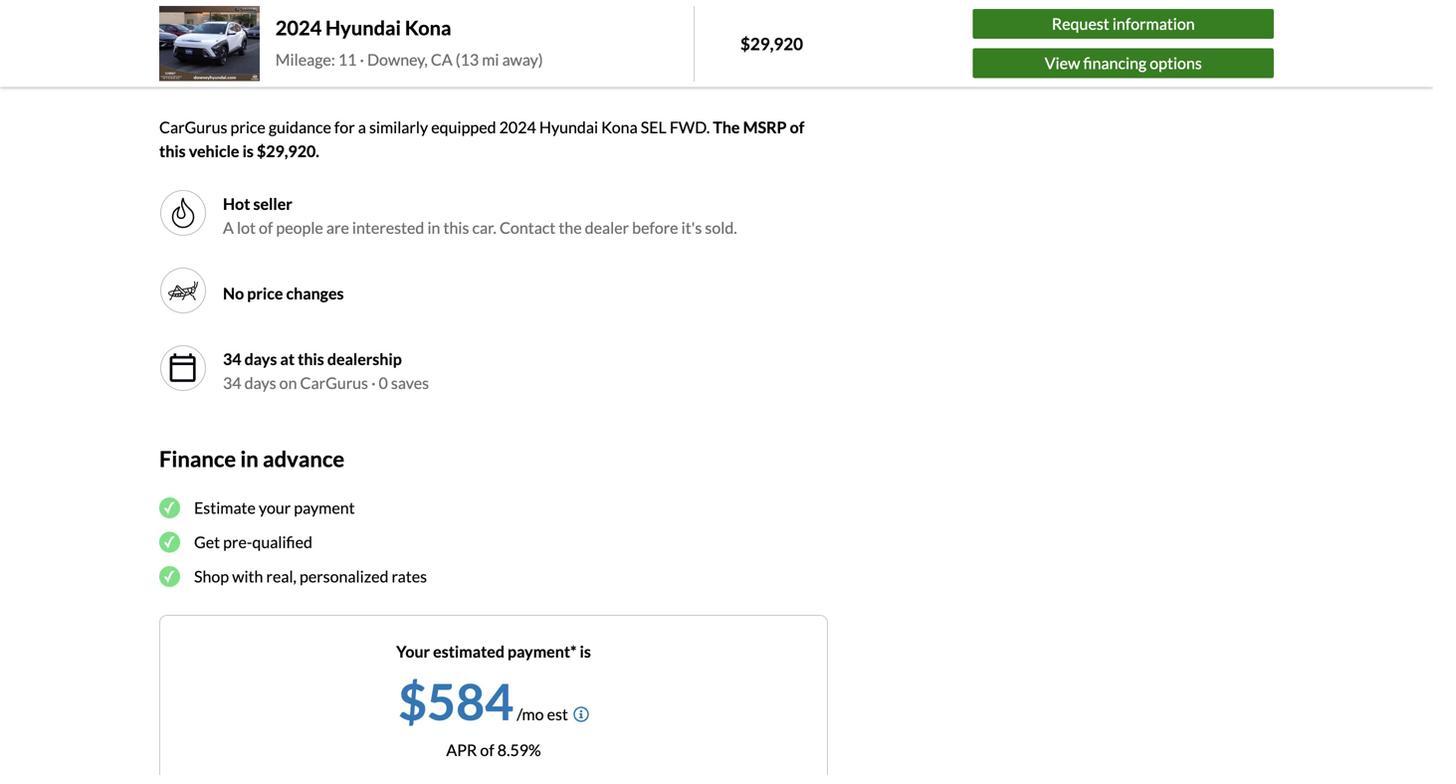 Task type: locate. For each thing, give the bounding box(es) containing it.
this left vehicle
[[159, 141, 186, 161]]

saves
[[391, 373, 429, 393]]

hot
[[223, 194, 250, 213]]

days left at
[[245, 349, 277, 369]]

2 vertical spatial price
[[247, 284, 283, 303]]

options
[[1150, 53, 1202, 73]]

is right payment*
[[580, 642, 591, 661]]

2 34 from the top
[[223, 373, 241, 393]]

cargurus up vehicle
[[159, 117, 227, 137]]

0 vertical spatial days
[[245, 349, 277, 369]]

qualified
[[252, 532, 313, 552]]

1 vertical spatial 2024
[[499, 117, 536, 137]]

shop
[[194, 567, 229, 586]]

·
[[360, 50, 364, 69], [371, 373, 376, 393]]

2024
[[276, 16, 322, 40], [499, 117, 536, 137]]

price right no
[[247, 284, 283, 303]]

payment*
[[508, 642, 577, 661]]

personalized
[[300, 567, 389, 586]]

estimated
[[433, 642, 505, 661]]

1 vertical spatial of
[[259, 218, 273, 237]]

1 vertical spatial kona
[[601, 117, 638, 137]]

fwd.
[[670, 117, 710, 137]]

price inside high price above $30,569
[[494, 38, 530, 57]]

2 vertical spatial this
[[298, 349, 324, 369]]

2 horizontal spatial this
[[443, 218, 469, 237]]

changes
[[286, 284, 344, 303]]

34 days at this dealership image
[[159, 344, 207, 392]]

apr of 8.59%
[[446, 740, 541, 760]]

get pre-qualified
[[194, 532, 313, 552]]

msrp
[[743, 117, 787, 137]]

1 vertical spatial ·
[[371, 373, 376, 393]]

0 vertical spatial kona
[[405, 16, 451, 40]]

get
[[194, 532, 220, 552]]

0 horizontal spatial 2024
[[276, 16, 322, 40]]

this inside 34 days at this dealership 34 days on cargurus · 0 saves
[[298, 349, 324, 369]]

hot seller image
[[159, 189, 207, 237]]

apr
[[446, 740, 477, 760]]

hyundai down '$30,569'
[[539, 117, 598, 137]]

high
[[457, 38, 491, 57]]

of right lot
[[259, 218, 273, 237]]

1 horizontal spatial this
[[298, 349, 324, 369]]

0
[[379, 373, 388, 393]]

0 horizontal spatial hyundai
[[326, 16, 401, 40]]

price up '$30,569'
[[494, 38, 530, 57]]

request information
[[1052, 14, 1195, 34]]

in
[[427, 218, 440, 237], [240, 446, 259, 472]]

0 horizontal spatial ·
[[360, 50, 364, 69]]

the
[[559, 218, 582, 237]]

of
[[790, 117, 805, 137], [259, 218, 273, 237], [480, 740, 494, 760]]

is
[[242, 141, 254, 161], [580, 642, 591, 661]]

no price changes image
[[159, 267, 207, 314], [167, 275, 199, 306]]

0 vertical spatial this
[[159, 141, 186, 161]]

2 vertical spatial of
[[480, 740, 494, 760]]

$584
[[398, 671, 514, 731]]

1 horizontal spatial cargurus
[[300, 373, 368, 393]]

1 vertical spatial price
[[230, 117, 266, 137]]

· right 11
[[360, 50, 364, 69]]

cargurus
[[159, 117, 227, 137], [300, 373, 368, 393]]

this
[[159, 141, 186, 161], [443, 218, 469, 237], [298, 349, 324, 369]]

the
[[713, 117, 740, 137]]

dealer
[[585, 218, 629, 237]]

1 vertical spatial 34
[[223, 373, 241, 393]]

1 horizontal spatial in
[[427, 218, 440, 237]]

this right at
[[298, 349, 324, 369]]

before
[[632, 218, 678, 237]]

1 vertical spatial days
[[245, 373, 276, 393]]

hot seller image
[[167, 197, 199, 229]]

0 horizontal spatial kona
[[405, 16, 451, 40]]

price for changes
[[247, 284, 283, 303]]

is right vehicle
[[242, 141, 254, 161]]

of right apr
[[480, 740, 494, 760]]

34 days at this dealership 34 days on cargurus · 0 saves
[[223, 349, 429, 393]]

1 horizontal spatial ·
[[371, 373, 376, 393]]

this left car.
[[443, 218, 469, 237]]

ca
[[431, 50, 453, 69]]

kona up ca
[[405, 16, 451, 40]]

0 horizontal spatial of
[[259, 218, 273, 237]]

price up vehicle
[[230, 117, 266, 137]]

2 horizontal spatial of
[[790, 117, 805, 137]]

1 horizontal spatial of
[[480, 740, 494, 760]]

2024 hyundai kona mileage: 11 · downey, ca (13 mi away)
[[276, 16, 543, 69]]

1 horizontal spatial 2024
[[499, 117, 536, 137]]

view financing options button
[[973, 48, 1274, 78]]

1 horizontal spatial kona
[[601, 117, 638, 137]]

34 days at this dealership image
[[167, 352, 199, 384]]

days left on
[[245, 373, 276, 393]]

$29,920
[[741, 33, 803, 54]]

2024 right equipped
[[499, 117, 536, 137]]

· left 0
[[371, 373, 376, 393]]

1 vertical spatial cargurus
[[300, 373, 368, 393]]

hyundai
[[326, 16, 401, 40], [539, 117, 598, 137]]

cargurus down dealership
[[300, 373, 368, 393]]

price
[[494, 38, 530, 57], [230, 117, 266, 137], [247, 284, 283, 303]]

· inside 2024 hyundai kona mileage: 11 · downey, ca (13 mi away)
[[360, 50, 364, 69]]

people
[[276, 218, 323, 237]]

0 vertical spatial cargurus
[[159, 117, 227, 137]]

1 vertical spatial is
[[580, 642, 591, 661]]

finance in advance
[[159, 446, 345, 472]]

car.
[[472, 218, 497, 237]]

34
[[223, 349, 241, 369], [223, 373, 241, 393]]

days
[[245, 349, 277, 369], [245, 373, 276, 393]]

this for the msrp of this vehicle is $29,920.
[[159, 141, 186, 161]]

in right finance
[[240, 446, 259, 472]]

contact
[[500, 218, 556, 237]]

0 vertical spatial price
[[494, 38, 530, 57]]

info circle image
[[573, 707, 589, 722]]

this for 34 days at this dealership 34 days on cargurus · 0 saves
[[298, 349, 324, 369]]

0 vertical spatial hyundai
[[326, 16, 401, 40]]

1 vertical spatial this
[[443, 218, 469, 237]]

2024 up "mileage:"
[[276, 16, 322, 40]]

advance
[[263, 446, 345, 472]]

lot
[[237, 218, 256, 237]]

0 vertical spatial 2024
[[276, 16, 322, 40]]

payment
[[294, 498, 355, 517]]

your estimated payment* is
[[396, 642, 591, 661]]

finance
[[159, 446, 236, 472]]

0 vertical spatial is
[[242, 141, 254, 161]]

price for guidance
[[230, 117, 266, 137]]

with
[[232, 567, 263, 586]]

kona
[[405, 16, 451, 40], [601, 117, 638, 137]]

0 vertical spatial in
[[427, 218, 440, 237]]

mi
[[482, 50, 499, 69]]

hot seller a lot of people are interested in this car. contact the dealer before it's sold.
[[223, 194, 737, 237]]

in right interested
[[427, 218, 440, 237]]

1 vertical spatial hyundai
[[539, 117, 598, 137]]

a
[[223, 218, 234, 237]]

0 vertical spatial of
[[790, 117, 805, 137]]

sold.
[[705, 218, 737, 237]]

cargurus inside 34 days at this dealership 34 days on cargurus · 0 saves
[[300, 373, 368, 393]]

high price above $30,569
[[457, 38, 550, 78]]

this inside the msrp of this vehicle is $29,920.
[[159, 141, 186, 161]]

estimate your payment
[[194, 498, 355, 517]]

interested
[[352, 218, 424, 237]]

0 horizontal spatial this
[[159, 141, 186, 161]]

0 vertical spatial ·
[[360, 50, 364, 69]]

similarly
[[369, 117, 428, 137]]

of right msrp on the right top
[[790, 117, 805, 137]]

kona left sel at the left of page
[[601, 117, 638, 137]]

hyundai up 11
[[326, 16, 401, 40]]

price for above
[[494, 38, 530, 57]]

0 horizontal spatial is
[[242, 141, 254, 161]]

0 vertical spatial 34
[[223, 349, 241, 369]]

1 vertical spatial in
[[240, 446, 259, 472]]



Task type: vqa. For each thing, say whether or not it's contained in the screenshot.
personalized
yes



Task type: describe. For each thing, give the bounding box(es) containing it.
2024 inside 2024 hyundai kona mileage: 11 · downey, ca (13 mi away)
[[276, 16, 322, 40]]

0 horizontal spatial in
[[240, 446, 259, 472]]

rates
[[392, 567, 427, 586]]

of inside hot seller a lot of people are interested in this car. contact the dealer before it's sold.
[[259, 218, 273, 237]]

$30,569
[[499, 61, 550, 78]]

cargurus price guidance for a similarly equipped 2024 hyundai kona sel fwd.
[[159, 117, 710, 137]]

1 34 from the top
[[223, 349, 241, 369]]

(13
[[456, 50, 479, 69]]

request
[[1052, 14, 1110, 34]]

2024 hyundai kona image
[[159, 6, 260, 81]]

above
[[457, 61, 496, 78]]

no price changes
[[223, 284, 344, 303]]

is inside the msrp of this vehicle is $29,920.
[[242, 141, 254, 161]]

for
[[334, 117, 355, 137]]

your
[[396, 642, 430, 661]]

vehicle
[[189, 141, 239, 161]]

estimate
[[194, 498, 256, 517]]

view
[[1045, 53, 1081, 73]]

request information button
[[973, 9, 1274, 39]]

pre-
[[223, 532, 252, 552]]

sel
[[641, 117, 667, 137]]

2 days from the top
[[245, 373, 276, 393]]

no
[[223, 284, 244, 303]]

8.59%
[[498, 740, 541, 760]]

1 horizontal spatial is
[[580, 642, 591, 661]]

11
[[338, 50, 357, 69]]

1 days from the top
[[245, 349, 277, 369]]

it's
[[682, 218, 702, 237]]

are
[[326, 218, 349, 237]]

view financing options
[[1045, 53, 1202, 73]]

hyundai inside 2024 hyundai kona mileage: 11 · downey, ca (13 mi away)
[[326, 16, 401, 40]]

financing
[[1084, 53, 1147, 73]]

mileage:
[[276, 50, 335, 69]]

· inside 34 days at this dealership 34 days on cargurus · 0 saves
[[371, 373, 376, 393]]

1 horizontal spatial hyundai
[[539, 117, 598, 137]]

est
[[547, 705, 568, 724]]

equipped
[[431, 117, 496, 137]]

away)
[[502, 50, 543, 69]]

$584 /mo est
[[398, 671, 568, 731]]

this inside hot seller a lot of people are interested in this car. contact the dealer before it's sold.
[[443, 218, 469, 237]]

of inside the msrp of this vehicle is $29,920.
[[790, 117, 805, 137]]

your
[[259, 498, 291, 517]]

on
[[279, 373, 297, 393]]

real,
[[266, 567, 297, 586]]

guidance
[[269, 117, 331, 137]]

shop with real, personalized rates
[[194, 567, 427, 586]]

in inside hot seller a lot of people are interested in this car. contact the dealer before it's sold.
[[427, 218, 440, 237]]

$29,920.
[[257, 141, 319, 161]]

information
[[1113, 14, 1195, 34]]

/mo
[[517, 705, 544, 724]]

kona inside 2024 hyundai kona mileage: 11 · downey, ca (13 mi away)
[[405, 16, 451, 40]]

downey,
[[367, 50, 428, 69]]

dealership
[[327, 349, 402, 369]]

0 horizontal spatial cargurus
[[159, 117, 227, 137]]

a
[[358, 117, 366, 137]]

at
[[280, 349, 295, 369]]

the msrp of this vehicle is $29,920.
[[159, 117, 805, 161]]

seller
[[253, 194, 292, 213]]



